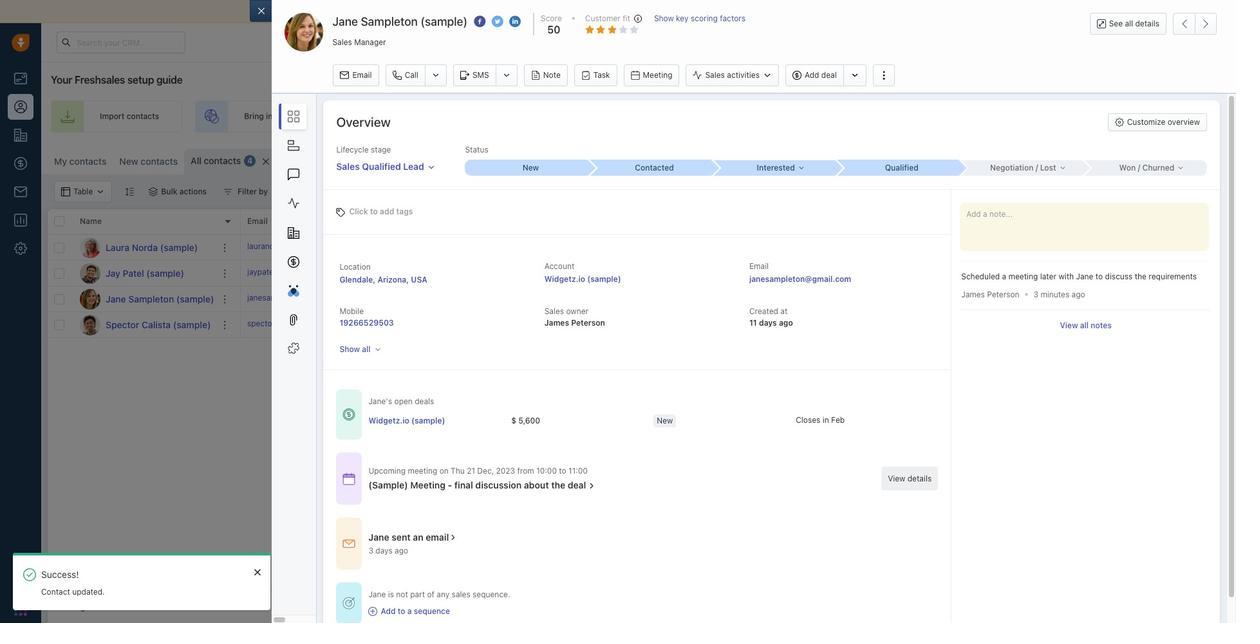 Task type: vqa. For each thing, say whether or not it's contained in the screenshot.
Contact details
no



Task type: describe. For each thing, give the bounding box(es) containing it.
showing 1–4 of 4
[[54, 603, 117, 613]]

to right mailbox
[[386, 6, 394, 17]]

1 horizontal spatial add deal
[[1084, 112, 1116, 121]]

add inside press space to select this row. 'row'
[[380, 267, 394, 277]]

scheduled
[[962, 272, 1000, 281]]

in for closes
[[823, 415, 829, 425]]

2 horizontal spatial new
[[657, 416, 673, 425]]

lauranordasample@gmail.com
[[247, 241, 357, 251]]

created at 11 days ago
[[750, 307, 793, 328]]

contacted link
[[589, 160, 713, 176]]

(sample) right calista
[[173, 319, 211, 330]]

press space to select this row. row containing 50
[[241, 287, 1230, 312]]

Search your CRM... text field
[[57, 32, 185, 53]]

/ for churned
[[1138, 163, 1141, 172]]

(sample) inside 'link'
[[146, 268, 184, 279]]

corp
[[930, 268, 948, 278]]

connect your mailbox to improve deliverability and enable 2-way sync of email conversations. import all your sales data
[[291, 6, 798, 17]]

contact
[[41, 587, 70, 597]]

stage
[[371, 145, 391, 155]]

+
[[344, 267, 349, 277]]

view for view details
[[888, 474, 906, 484]]

to left discuss in the top right of the page
[[1096, 272, 1103, 281]]

to left "11:00" on the bottom left of the page
[[559, 466, 566, 476]]

import contacts for import contacts button
[[1067, 155, 1126, 164]]

0 vertical spatial james peterson
[[746, 268, 804, 278]]

overview
[[1168, 117, 1200, 127]]

1 horizontal spatial new
[[523, 163, 539, 173]]

4 inside all contacts 4
[[247, 156, 253, 166]]

50 inside 'score 50'
[[547, 24, 561, 36]]

click inside press space to select this row. 'row'
[[351, 267, 369, 277]]

0 vertical spatial a
[[1002, 272, 1007, 281]]

feb
[[831, 415, 845, 425]]

deal inside button
[[822, 70, 837, 80]]

18
[[537, 267, 548, 279]]

add to a sequence
[[381, 607, 450, 617]]

peterson up at
[[771, 268, 804, 278]]

account for account
[[923, 217, 955, 226]]

note
[[543, 70, 561, 80]]

(sample) down scheduled
[[965, 294, 997, 304]]

manager
[[354, 37, 386, 47]]

contacted
[[635, 163, 674, 173]]

jane inside press space to select this row. 'row'
[[106, 293, 126, 304]]

press space to select this row. row containing jane sampleton (sample)
[[48, 287, 241, 312]]

work
[[344, 217, 364, 226]]

show key scoring factors
[[654, 14, 746, 23]]

container_wx8msf4aqz5i3rn1 image inside filter by button
[[224, 187, 233, 196]]

(sample) inside account widgetz.io (sample)
[[587, 274, 621, 284]]

jay patel (sample) link
[[106, 267, 184, 280]]

spector calista (sample)
[[106, 319, 211, 330]]

0 horizontal spatial of
[[103, 603, 110, 613]]

show for show key scoring factors
[[654, 14, 674, 23]]

bulk actions button
[[141, 181, 215, 203]]

thu
[[451, 466, 465, 476]]

(sample) up spector calista (sample)
[[176, 293, 214, 304]]

close image
[[1217, 8, 1224, 15]]

view details link
[[882, 467, 938, 491]]

leads
[[306, 112, 326, 121]]

customize for customize table
[[974, 155, 1014, 164]]

james peterson inside the overview dialog
[[962, 290, 1020, 299]]

janesampleton@gmail.com inside the overview dialog
[[750, 274, 851, 284]]

scoring
[[691, 14, 718, 23]]

laura norda (sample)
[[106, 242, 198, 253]]

add for 'add to a sequence' link
[[381, 607, 396, 617]]

row group containing laura norda (sample)
[[48, 235, 241, 338]]

(sample) left facebook circled icon
[[421, 15, 468, 28]]

my contacts
[[54, 156, 106, 167]]

(sample) right corp
[[950, 268, 982, 278]]

all for see all details
[[1125, 19, 1133, 28]]

(sample)
[[369, 480, 408, 491]]

1 horizontal spatial widgetz.io (sample) link
[[545, 274, 621, 284]]

2 vertical spatial widgetz.io (sample) link
[[369, 415, 445, 426]]

$
[[511, 416, 516, 425]]

row inside the overview dialog
[[369, 408, 938, 434]]

11:00
[[569, 466, 588, 476]]

overview
[[336, 115, 391, 129]]

jane right with
[[1076, 272, 1094, 281]]

(sample) right inc
[[959, 243, 991, 252]]

inc
[[946, 243, 957, 252]]

your
[[51, 74, 72, 86]]

mailbox
[[350, 6, 383, 17]]

fit
[[623, 14, 630, 23]]

jane is not part of any sales sequence.
[[369, 590, 510, 600]]

bring in website leads
[[244, 112, 326, 121]]

widgetz.io inside press space to select this row. 'row'
[[923, 294, 962, 304]]

key
[[676, 14, 689, 23]]

press space to select this row. row containing lauranordasample@gmail.com
[[241, 235, 1230, 261]]

sequence.
[[473, 590, 510, 600]]

sales qualified lead
[[336, 161, 424, 172]]

of inside the overview dialog
[[427, 590, 435, 600]]

2 your from the left
[[734, 6, 752, 17]]

lead
[[403, 161, 424, 172]]

press space to select this row. row containing 54
[[241, 312, 1230, 338]]

actions
[[180, 187, 207, 196]]

widgetz.io inside account widgetz.io (sample)
[[545, 274, 585, 284]]

filter by
[[238, 187, 268, 196]]

1 vertical spatial meeting
[[408, 466, 437, 476]]

$ 5,600
[[511, 416, 540, 425]]

jane sampleton (sample) inside press space to select this row. 'row'
[[106, 293, 214, 304]]

glendale,
[[340, 275, 376, 285]]

2 vertical spatial widgetz.io
[[369, 416, 409, 425]]

part
[[410, 590, 425, 600]]

import contacts for import contacts link
[[100, 112, 159, 121]]

sales for sales activities
[[705, 70, 725, 80]]

patel
[[123, 268, 144, 279]]

click inside the overview dialog
[[349, 206, 368, 216]]

1 horizontal spatial sales
[[755, 6, 777, 17]]

glendale, arizona, usa link
[[340, 275, 428, 285]]

19266529503
[[340, 318, 394, 328]]

12
[[300, 156, 308, 166]]

0 horizontal spatial the
[[551, 480, 566, 491]]

0 horizontal spatial 4
[[112, 603, 117, 613]]

2 horizontal spatial of
[[590, 6, 599, 17]]

sales activities
[[705, 70, 760, 80]]

show all
[[340, 345, 371, 354]]

not
[[396, 590, 408, 600]]

2 vertical spatial container_wx8msf4aqz5i3rn1 image
[[343, 597, 356, 610]]

filter by button
[[215, 181, 276, 203]]

container_wx8msf4aqz5i3rn1 image for jane sent an email
[[449, 533, 458, 542]]

meeting button
[[624, 64, 680, 86]]

add for add contact button
[[1178, 155, 1193, 164]]

in for bring
[[266, 112, 273, 121]]

1 horizontal spatial meeting
[[1009, 272, 1038, 281]]

ago for 3 minutes ago
[[1072, 290, 1085, 300]]

open
[[394, 397, 413, 406]]

churned
[[1143, 163, 1175, 172]]

score 50
[[541, 14, 562, 36]]

a inside 'add to a sequence' link
[[407, 607, 412, 617]]

success!
[[41, 569, 79, 580]]

table
[[1016, 155, 1034, 164]]

jane sampleton (sample) link
[[106, 293, 214, 306]]

closes in feb
[[796, 415, 845, 425]]

call
[[405, 70, 419, 80]]

press space to select this row. row containing laura norda (sample)
[[48, 235, 241, 261]]

all contacts link
[[191, 155, 241, 167]]

1 vertical spatial days
[[376, 546, 393, 556]]

james inside sales owner james peterson
[[545, 318, 569, 328]]

contacts inside button
[[1093, 155, 1126, 164]]

2023
[[496, 466, 515, 476]]

1 horizontal spatial janesampleton@gmail.com link
[[750, 273, 851, 286]]

meeting inside meeting button
[[643, 70, 673, 80]]

see all details button
[[1090, 13, 1167, 35]]

0 horizontal spatial meeting
[[410, 480, 446, 491]]

later
[[1040, 272, 1057, 281]]

james up created
[[746, 268, 769, 278]]

negotiation / lost link
[[960, 160, 1084, 176]]

call button
[[385, 64, 425, 86]]

more...
[[310, 156, 337, 166]]

container_wx8msf4aqz5i3rn1 image for (sample) meeting - final discussion about the deal
[[587, 482, 597, 491]]

jane's open deals
[[369, 397, 434, 406]]

overview dialog
[[250, 0, 1236, 623]]

conversations.
[[626, 6, 689, 17]]

54
[[537, 319, 550, 330]]

james down created
[[746, 320, 769, 330]]

from
[[517, 466, 534, 476]]

calista
[[142, 319, 171, 330]]

guide
[[156, 74, 183, 86]]

usa
[[411, 275, 428, 285]]

1 vertical spatial email
[[247, 217, 268, 226]]

name
[[80, 217, 102, 226]]

1 vertical spatial deal
[[1101, 112, 1116, 121]]



Task type: locate. For each thing, give the bounding box(es) containing it.
widgetz.io (sample) link up owner
[[545, 274, 621, 284]]

sampleton up manager
[[361, 15, 418, 28]]

customize inside the overview dialog
[[1127, 117, 1166, 127]]

sales qualified lead link
[[336, 155, 435, 173]]

(sample) up 'jane sampleton (sample)' link at the top left of page
[[146, 268, 184, 279]]

row group containing 18
[[241, 235, 1230, 338]]

jane sampleton (sample) inside the overview dialog
[[333, 15, 468, 28]]

5,600
[[519, 416, 540, 425]]

1 vertical spatial container_wx8msf4aqz5i3rn1 image
[[449, 533, 458, 542]]

days inside created at 11 days ago
[[759, 318, 777, 328]]

0 vertical spatial container_wx8msf4aqz5i3rn1 image
[[587, 482, 597, 491]]

0 horizontal spatial view
[[888, 474, 906, 484]]

press space to select this row. row containing spector calista (sample)
[[48, 312, 241, 338]]

peterson
[[771, 268, 804, 278], [987, 290, 1020, 299], [571, 318, 605, 328], [771, 320, 804, 330]]

import contacts inside import contacts button
[[1067, 155, 1126, 164]]

0 horizontal spatial new
[[119, 156, 138, 167]]

grid
[[48, 208, 1230, 592]]

0 horizontal spatial days
[[376, 546, 393, 556]]

spectorcalista@gmail.com 3684945781
[[247, 319, 391, 328]]

3 down "jane sent an email"
[[369, 546, 373, 556]]

all inside button
[[1125, 19, 1133, 28]]

janesampleton@gmail.com down jaypatelsample@gmail.com link
[[247, 293, 345, 303]]

view all notes
[[1060, 321, 1112, 331]]

0 horizontal spatial deal
[[568, 480, 586, 491]]

1 your from the left
[[329, 6, 348, 17]]

spector calista (sample) link
[[106, 318, 211, 331]]

import inside import contacts button
[[1067, 155, 1091, 164]]

a
[[1002, 272, 1007, 281], [407, 607, 412, 617]]

facebook circled image
[[474, 15, 486, 28]]

1 vertical spatial sales
[[452, 590, 471, 600]]

arizona,
[[378, 275, 409, 285]]

sampleton inside press space to select this row. 'row'
[[128, 293, 174, 304]]

import contacts inside import contacts link
[[100, 112, 159, 121]]

your left mailbox
[[329, 6, 348, 17]]

customize for customize overview
[[1127, 117, 1166, 127]]

sales inside sales owner james peterson
[[545, 307, 564, 316]]

2 horizontal spatial email
[[750, 261, 769, 271]]

to inside 'row'
[[371, 267, 378, 277]]

see
[[1109, 19, 1123, 28]]

0 vertical spatial view
[[1060, 321, 1078, 331]]

task button
[[574, 64, 617, 86]]

the down 10:00
[[551, 480, 566, 491]]

sampleton inside the overview dialog
[[361, 15, 418, 28]]

0 horizontal spatial widgetz.io
[[369, 416, 409, 425]]

1 vertical spatial click
[[351, 267, 369, 277]]

0 horizontal spatial widgetz.io (sample) link
[[369, 415, 445, 426]]

james peterson down scheduled
[[962, 290, 1020, 299]]

0 horizontal spatial ago
[[395, 546, 408, 556]]

1 horizontal spatial 4
[[247, 156, 253, 166]]

0 horizontal spatial janesampleton@gmail.com link
[[247, 292, 345, 306]]

janesampleton@gmail.com link up spectorcalista@gmail.com
[[247, 292, 345, 306]]

connect
[[291, 6, 327, 17]]

add right 'glendale,'
[[380, 267, 394, 277]]

to right location at top
[[371, 267, 378, 277]]

0 horizontal spatial your
[[329, 6, 348, 17]]

1 horizontal spatial the
[[1135, 272, 1147, 281]]

sales
[[333, 37, 352, 47], [705, 70, 725, 80], [336, 161, 360, 172], [545, 307, 564, 316]]

meeting left later
[[1009, 272, 1038, 281]]

import contacts down add deal link
[[1067, 155, 1126, 164]]

meeting down on at the left
[[410, 480, 446, 491]]

jane up "3 days ago"
[[369, 532, 389, 543]]

0 vertical spatial import
[[691, 6, 719, 17]]

qualified inside qualified link
[[885, 163, 919, 173]]

1 horizontal spatial customize
[[1127, 117, 1166, 127]]

jane right j image
[[106, 293, 126, 304]]

add to a sequence link
[[369, 606, 510, 617]]

press space to select this row. row containing 18
[[241, 261, 1230, 287]]

add inside the overview dialog
[[380, 206, 394, 216]]

0 vertical spatial widgetz.io (sample) link
[[545, 274, 621, 284]]

sampleton down jay patel (sample) 'link'
[[128, 293, 174, 304]]

sales up 54
[[545, 307, 564, 316]]

contact
[[1195, 155, 1224, 164]]

account
[[923, 217, 955, 226], [545, 261, 575, 271]]

at
[[781, 307, 788, 316]]

of right sync
[[590, 6, 599, 17]]

sent
[[392, 532, 411, 543]]

0 vertical spatial email
[[601, 6, 624, 17]]

negotiation / lost
[[990, 163, 1056, 172]]

1 vertical spatial add deal
[[1084, 112, 1116, 121]]

3 for 3 days ago
[[369, 546, 373, 556]]

1 horizontal spatial janesampleton@gmail.com
[[750, 274, 851, 284]]

-
[[448, 480, 452, 491]]

contact updated.
[[41, 587, 105, 597]]

0 horizontal spatial import
[[100, 112, 125, 121]]

email right sync
[[601, 6, 624, 17]]

sales for sales manager
[[333, 37, 352, 47]]

50 up 54
[[537, 293, 550, 305]]

1 horizontal spatial of
[[427, 590, 435, 600]]

in inside the overview dialog
[[823, 415, 829, 425]]

1 vertical spatial customize
[[974, 155, 1014, 164]]

widgetz.io (sample) for rightmost widgetz.io (sample) link
[[923, 294, 997, 304]]

import right key
[[691, 6, 719, 17]]

all right see
[[1125, 19, 1133, 28]]

0 vertical spatial account
[[923, 217, 955, 226]]

press space to select this row. row containing jay patel (sample)
[[48, 261, 241, 287]]

2 horizontal spatial ago
[[1072, 290, 1085, 300]]

2 row group from the left
[[241, 235, 1230, 338]]

days down sent
[[376, 546, 393, 556]]

sms
[[473, 70, 489, 80]]

0 horizontal spatial show
[[340, 345, 360, 354]]

customer
[[585, 14, 621, 23]]

widgetz.io (sample)
[[923, 294, 997, 304], [369, 416, 445, 425]]

0 vertical spatial email
[[353, 70, 372, 80]]

jane left the is
[[369, 590, 386, 600]]

(sample) inside row
[[412, 416, 445, 425]]

2 horizontal spatial deal
[[1101, 112, 1116, 121]]

0 horizontal spatial sampleton
[[128, 293, 174, 304]]

0 vertical spatial click
[[349, 206, 368, 216]]

data
[[779, 6, 798, 17]]

meeting
[[643, 70, 673, 80], [410, 480, 446, 491]]

0 vertical spatial of
[[590, 6, 599, 17]]

0 vertical spatial import contacts
[[100, 112, 159, 121]]

peterson down scheduled
[[987, 290, 1020, 299]]

negotiation
[[990, 163, 1034, 172]]

freshsales
[[75, 74, 125, 86]]

widgetz.io (sample) link down open
[[369, 415, 445, 426]]

customize overview
[[1127, 117, 1200, 127]]

my
[[54, 156, 67, 167]]

with
[[1059, 272, 1074, 281]]

l image
[[80, 237, 100, 258]]

days
[[759, 318, 777, 328], [376, 546, 393, 556]]

1 horizontal spatial email
[[601, 6, 624, 17]]

to up phone
[[370, 206, 378, 216]]

1 vertical spatial account
[[545, 261, 575, 271]]

a right scheduled
[[1002, 272, 1007, 281]]

container_wx8msf4aqz5i3rn1 image inside bulk actions button
[[149, 187, 158, 196]]

task
[[594, 70, 610, 80]]

0 vertical spatial deal
[[822, 70, 837, 80]]

website
[[275, 112, 304, 121]]

email down sales manager
[[353, 70, 372, 80]]

sales down lifecycle
[[336, 161, 360, 172]]

phone
[[366, 217, 389, 226]]

row group
[[48, 235, 241, 338], [241, 235, 1230, 338]]

negotiation / lost button
[[960, 160, 1084, 176]]

sales left data
[[755, 6, 777, 17]]

unqualified
[[841, 268, 882, 278]]

import down the your freshsales setup guide
[[100, 112, 125, 121]]

1 horizontal spatial email
[[353, 70, 372, 80]]

0 horizontal spatial 3
[[369, 546, 373, 556]]

linkedin circled image
[[509, 15, 521, 28]]

/ right the won
[[1138, 163, 1141, 172]]

1 horizontal spatial sampleton
[[361, 15, 418, 28]]

1 horizontal spatial import contacts
[[1067, 155, 1126, 164]]

james peterson down at
[[746, 320, 804, 330]]

2 horizontal spatial widgetz.io
[[923, 294, 962, 304]]

0 vertical spatial sales
[[755, 6, 777, 17]]

4 up filter by at the left top of the page
[[247, 156, 253, 166]]

0 vertical spatial janesampleton@gmail.com
[[750, 274, 851, 284]]

import for import contacts link
[[100, 112, 125, 121]]

of left any
[[427, 590, 435, 600]]

1 vertical spatial widgetz.io
[[923, 294, 962, 304]]

21
[[467, 466, 475, 476]]

add deal inside button
[[805, 70, 837, 80]]

sales left manager
[[333, 37, 352, 47]]

11
[[750, 318, 757, 328]]

2 vertical spatial james peterson
[[746, 320, 804, 330]]

work phone
[[344, 217, 389, 226]]

click right "+"
[[351, 267, 369, 277]]

o
[[359, 157, 365, 166]]

j image
[[80, 263, 100, 284]]

peterson down owner
[[571, 318, 605, 328]]

spectorcalista@gmail.com link
[[247, 318, 343, 332]]

jane sampleton (sample) up manager
[[333, 15, 468, 28]]

import contacts button
[[1049, 149, 1132, 171]]

e corp (sample)
[[923, 268, 982, 278]]

all for show all
[[362, 345, 371, 354]]

janesampleton@gmail.com link
[[750, 273, 851, 286], [247, 292, 345, 306]]

new
[[119, 156, 138, 167], [523, 163, 539, 173], [657, 416, 673, 425]]

1 vertical spatial a
[[407, 607, 412, 617]]

norda
[[132, 242, 158, 253]]

0 vertical spatial add
[[380, 206, 394, 216]]

ago down scheduled a meeting later with jane to discuss the requirements
[[1072, 290, 1085, 300]]

/ for lost
[[1036, 163, 1038, 172]]

0 vertical spatial 3
[[1034, 290, 1039, 300]]

to down not
[[398, 607, 405, 617]]

container_wx8msf4aqz5i3rn1 image down "11:00" on the bottom left of the page
[[587, 482, 597, 491]]

view all notes link
[[1060, 320, 1112, 331]]

bring in website leads link
[[195, 100, 349, 133]]

ago down at
[[779, 318, 793, 328]]

grid containing 18
[[48, 208, 1230, 592]]

1 vertical spatial view
[[888, 474, 906, 484]]

improve
[[397, 6, 431, 17]]

add deal button
[[786, 64, 843, 86]]

james down owner
[[545, 318, 569, 328]]

2 add from the top
[[380, 267, 394, 277]]

your right scoring
[[734, 6, 752, 17]]

/ inside button
[[1138, 163, 1141, 172]]

1 horizontal spatial view
[[1060, 321, 1078, 331]]

close image
[[254, 569, 261, 576]]

2-
[[539, 6, 549, 17]]

import contacts group
[[1049, 149, 1154, 171]]

in left feb
[[823, 415, 829, 425]]

1 horizontal spatial widgetz.io (sample)
[[923, 294, 997, 304]]

email inside email janesampleton@gmail.com
[[750, 261, 769, 271]]

owner
[[566, 307, 589, 316]]

0 vertical spatial widgetz.io
[[545, 274, 585, 284]]

days down created
[[759, 318, 777, 328]]

all for view all notes
[[1080, 321, 1089, 331]]

import contacts down setup
[[100, 112, 159, 121]]

spector
[[106, 319, 139, 330]]

2 vertical spatial deal
[[568, 480, 586, 491]]

add up phone
[[380, 206, 394, 216]]

row
[[369, 408, 938, 434]]

widgetz.io up techcave
[[923, 294, 962, 304]]

widgetz.io up owner
[[545, 274, 585, 284]]

view for view all notes
[[1060, 321, 1078, 331]]

interested link
[[713, 160, 836, 176]]

add inside button
[[1178, 155, 1193, 164]]

click up work
[[349, 206, 368, 216]]

sync
[[568, 6, 588, 17]]

all down 3684945781 link
[[362, 345, 371, 354]]

/ left lost
[[1036, 163, 1038, 172]]

email
[[353, 70, 372, 80], [247, 217, 268, 226], [750, 261, 769, 271]]

50 inside press space to select this row. 'row'
[[537, 293, 550, 305]]

add inside button
[[805, 70, 819, 80]]

sequence
[[414, 607, 450, 617]]

widgetz.io (sample) down open
[[369, 416, 445, 425]]

import inside import contacts link
[[100, 112, 125, 121]]

location glendale, arizona, usa
[[340, 262, 428, 285]]

0 vertical spatial the
[[1135, 272, 1147, 281]]

meeting left on at the left
[[408, 466, 437, 476]]

50 button
[[544, 24, 561, 36]]

jane up sales manager
[[333, 15, 358, 28]]

1 horizontal spatial account
[[923, 217, 955, 226]]

0 horizontal spatial details
[[908, 474, 932, 484]]

1 / from the left
[[1036, 163, 1038, 172]]

press space to select this row. row
[[48, 235, 241, 261], [241, 235, 1230, 261], [48, 261, 241, 287], [241, 261, 1230, 287], [48, 287, 241, 312], [241, 287, 1230, 312], [48, 312, 241, 338], [241, 312, 1230, 338]]

(sample) right techcave
[[960, 320, 992, 330]]

notes
[[1091, 321, 1112, 331]]

0 horizontal spatial qualified
[[362, 161, 401, 172]]

sms button
[[453, 64, 496, 86]]

widgetz.io (sample) inside the overview dialog
[[369, 416, 445, 425]]

widgetz.io (sample) for bottom widgetz.io (sample) link
[[369, 416, 445, 425]]

container_wx8msf4aqz5i3rn1 image inside 'add to a sequence' link
[[369, 607, 378, 616]]

1 vertical spatial 50
[[537, 293, 550, 305]]

all left 'notes'
[[1080, 321, 1089, 331]]

peterson down at
[[771, 320, 804, 330]]

peterson inside sales owner james peterson
[[571, 318, 605, 328]]

email down filter by at the left top of the page
[[247, 217, 268, 226]]

email inside the overview dialog
[[426, 532, 449, 543]]

show for show all
[[340, 345, 360, 354]]

email inside button
[[353, 70, 372, 80]]

1 vertical spatial ago
[[779, 318, 793, 328]]

won / churned button
[[1084, 160, 1207, 176]]

4 right 1–4
[[112, 603, 117, 613]]

show left key
[[654, 14, 674, 23]]

account for account widgetz.io (sample)
[[545, 261, 575, 271]]

minutes
[[1041, 290, 1070, 300]]

name row
[[48, 209, 241, 235]]

0 horizontal spatial janesampleton@gmail.com
[[247, 293, 345, 303]]

container_wx8msf4aqz5i3rn1 image right an
[[449, 533, 458, 542]]

qualified inside sales qualified lead link
[[362, 161, 401, 172]]

sales activities button
[[686, 64, 786, 86], [686, 64, 779, 86]]

s image
[[80, 315, 100, 335]]

0 vertical spatial jane sampleton (sample)
[[333, 15, 468, 28]]

import for import contacts button
[[1067, 155, 1091, 164]]

janesampleton@gmail.com up at
[[750, 274, 851, 284]]

/ inside button
[[1036, 163, 1038, 172]]

janesampleton@gmail.com inside press space to select this row. 'row'
[[247, 293, 345, 303]]

any
[[437, 590, 450, 600]]

0 horizontal spatial email
[[247, 217, 268, 226]]

all right scoring
[[722, 6, 731, 17]]

1 horizontal spatial 3
[[1034, 290, 1039, 300]]

1 horizontal spatial qualified
[[885, 163, 919, 173]]

email right an
[[426, 532, 449, 543]]

account up owner
[[545, 261, 575, 271]]

(sample) up owner
[[587, 274, 621, 284]]

a down not
[[407, 607, 412, 617]]

1 horizontal spatial import
[[691, 6, 719, 17]]

0 horizontal spatial /
[[1036, 163, 1038, 172]]

james down scheduled
[[962, 290, 985, 299]]

1 horizontal spatial show
[[654, 14, 674, 23]]

0 vertical spatial ago
[[1072, 290, 1085, 300]]

sales left activities
[[705, 70, 725, 80]]

(sample) down "deals" in the bottom left of the page
[[412, 416, 445, 425]]

ago inside created at 11 days ago
[[779, 318, 793, 328]]

techcave (sample) link
[[923, 320, 992, 330]]

container_wx8msf4aqz5i3rn1 image left the is
[[343, 597, 356, 610]]

the right discuss in the top right of the page
[[1135, 272, 1147, 281]]

of right 1–4
[[103, 603, 110, 613]]

2 vertical spatial import
[[1067, 155, 1091, 164]]

container_wx8msf4aqz5i3rn1 image
[[962, 155, 971, 164], [149, 187, 158, 196], [224, 187, 233, 196], [733, 269, 742, 278], [343, 408, 356, 421], [343, 472, 356, 485], [343, 537, 356, 550], [369, 607, 378, 616]]

sales inside the overview dialog
[[452, 590, 471, 600]]

3 left minutes
[[1034, 290, 1039, 300]]

2 / from the left
[[1138, 163, 1141, 172]]

0 horizontal spatial sales
[[452, 590, 471, 600]]

all
[[191, 155, 202, 166]]

twitter circled image
[[492, 15, 503, 28]]

12 more... button
[[282, 153, 344, 171]]

1 horizontal spatial container_wx8msf4aqz5i3rn1 image
[[449, 533, 458, 542]]

0 vertical spatial janesampleton@gmail.com link
[[750, 273, 851, 286]]

1 vertical spatial details
[[908, 474, 932, 484]]

row containing closes in feb
[[369, 408, 938, 434]]

closes
[[796, 415, 821, 425]]

all
[[722, 6, 731, 17], [1125, 19, 1133, 28], [1080, 321, 1089, 331], [362, 345, 371, 354]]

j image
[[80, 289, 100, 309]]

laura
[[106, 242, 130, 253]]

jane's
[[369, 397, 392, 406]]

import all your sales data link
[[691, 6, 800, 17]]

0 vertical spatial sampleton
[[361, 15, 418, 28]]

0 vertical spatial details
[[1136, 19, 1160, 28]]

about
[[524, 480, 549, 491]]

sales for sales qualified lead
[[336, 161, 360, 172]]

import
[[691, 6, 719, 17], [100, 112, 125, 121], [1067, 155, 1091, 164]]

upcoming meeting on thu 21 dec, 2023 from 10:00 to 11:00
[[369, 466, 588, 476]]

1 horizontal spatial deal
[[822, 70, 837, 80]]

email up created
[[750, 261, 769, 271]]

details inside button
[[1136, 19, 1160, 28]]

add deal link
[[1035, 100, 1140, 133]]

1 add from the top
[[380, 206, 394, 216]]

by
[[259, 187, 268, 196]]

50 down score
[[547, 24, 561, 36]]

freshworks switcher image
[[14, 603, 27, 616]]

in inside bring in website leads link
[[266, 112, 273, 121]]

techcave (sample)
[[923, 320, 992, 330]]

ago down sent
[[395, 546, 408, 556]]

add for add deal link
[[1084, 112, 1099, 121]]

meeting right task
[[643, 70, 673, 80]]

1 vertical spatial email
[[426, 532, 449, 543]]

account inside account widgetz.io (sample)
[[545, 261, 575, 271]]

container_wx8msf4aqz5i3rn1 image
[[587, 482, 597, 491], [449, 533, 458, 542], [343, 597, 356, 610]]

0 horizontal spatial jane sampleton (sample)
[[106, 293, 214, 304]]

in
[[266, 112, 273, 121], [823, 415, 829, 425]]

sales right any
[[452, 590, 471, 600]]

2 horizontal spatial widgetz.io (sample) link
[[923, 294, 997, 304]]

1 vertical spatial jane sampleton (sample)
[[106, 293, 214, 304]]

1 vertical spatial of
[[427, 590, 435, 600]]

bring
[[244, 112, 264, 121]]

jane sampleton (sample)
[[333, 15, 468, 28], [106, 293, 214, 304]]

1 row group from the left
[[48, 235, 241, 338]]

account up the acme
[[923, 217, 955, 226]]

1 vertical spatial show
[[340, 345, 360, 354]]

cell
[[1014, 235, 1230, 260], [434, 261, 531, 286], [1014, 261, 1230, 286], [434, 287, 531, 312], [627, 287, 724, 312], [1014, 287, 1230, 312], [434, 312, 531, 337], [627, 312, 724, 337], [820, 312, 917, 337], [1014, 312, 1230, 337]]

setup
[[127, 74, 154, 86]]

details
[[1136, 19, 1160, 28], [908, 474, 932, 484]]

3 days ago
[[369, 546, 408, 556]]

widgetz.io (sample) inside press space to select this row. 'row'
[[923, 294, 997, 304]]

enable
[[508, 6, 537, 17]]

0 vertical spatial add deal
[[805, 70, 837, 80]]

in right bring
[[266, 112, 273, 121]]

container_wx8msf4aqz5i3rn1 image inside customize table button
[[962, 155, 971, 164]]

1 vertical spatial sampleton
[[128, 293, 174, 304]]

(sample) right norda
[[160, 242, 198, 253]]

account widgetz.io (sample)
[[545, 261, 621, 284]]

ago for 3 days ago
[[395, 546, 408, 556]]

widgetz.io (sample) up techcave (sample) link
[[923, 294, 997, 304]]

3 for 3 minutes ago
[[1034, 290, 1039, 300]]

qualified
[[362, 161, 401, 172], [885, 163, 919, 173]]

0 horizontal spatial account
[[545, 261, 575, 271]]



